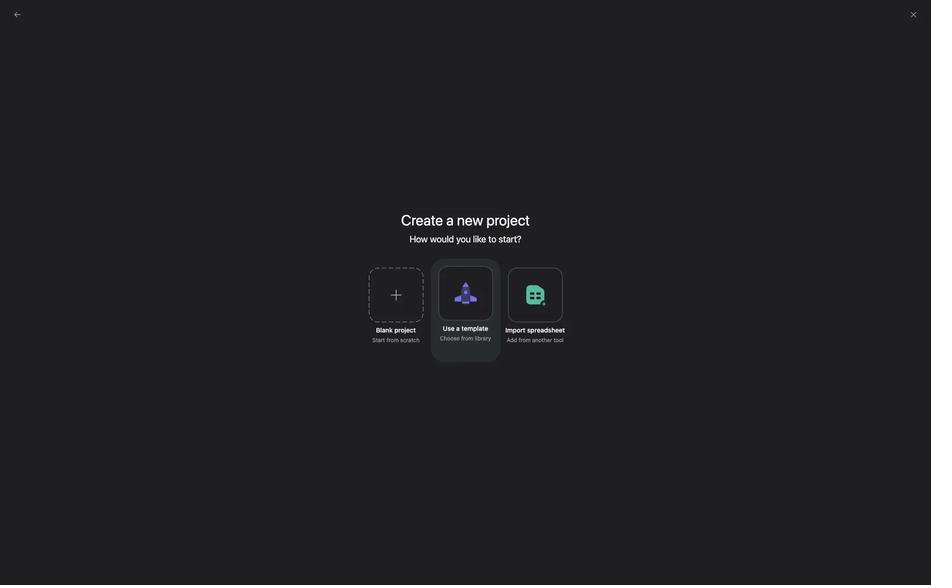 Task type: describe. For each thing, give the bounding box(es) containing it.
how
[[410, 234, 428, 244]]

import
[[505, 326, 526, 334]]

another
[[532, 337, 552, 344]]

from for import spreadsheet
[[519, 337, 531, 344]]

template
[[462, 325, 488, 332]]

you
[[456, 234, 471, 244]]

start
[[372, 337, 385, 344]]

a for template
[[456, 325, 460, 332]]

hide sidebar image
[[12, 7, 19, 15]]

choose
[[440, 335, 460, 342]]

tool
[[554, 337, 564, 344]]

use a template choose from library
[[440, 325, 491, 342]]

scratch
[[400, 337, 420, 344]]



Task type: vqa. For each thing, say whether or not it's contained in the screenshot.
the top Collaborators
no



Task type: locate. For each thing, give the bounding box(es) containing it.
1 horizontal spatial from
[[461, 335, 473, 342]]

from down blank
[[387, 337, 399, 344]]

would
[[430, 234, 454, 244]]

1 horizontal spatial a
[[456, 325, 460, 332]]

to start?
[[489, 234, 522, 244]]

how would you like to start?
[[410, 234, 522, 244]]

close image
[[910, 11, 917, 18]]

blank project start from scratch
[[372, 326, 420, 344]]

from right "add"
[[519, 337, 531, 344]]

project
[[394, 326, 416, 334]]

1 vertical spatial a
[[456, 325, 460, 332]]

from for blank project
[[387, 337, 399, 344]]

list box
[[358, 4, 577, 18]]

new project
[[457, 211, 530, 229]]

0 vertical spatial a
[[446, 211, 454, 229]]

create a new project
[[401, 211, 530, 229]]

0 horizontal spatial from
[[387, 337, 399, 344]]

use
[[443, 325, 455, 332]]

like
[[473, 234, 486, 244]]

library
[[475, 335, 491, 342]]

a up would
[[446, 211, 454, 229]]

from inside import spreadsheet add from another tool
[[519, 337, 531, 344]]

from
[[461, 335, 473, 342], [387, 337, 399, 344], [519, 337, 531, 344]]

from inside blank project start from scratch
[[387, 337, 399, 344]]

0 horizontal spatial a
[[446, 211, 454, 229]]

a inside use a template choose from library
[[456, 325, 460, 332]]

import spreadsheet add from another tool
[[505, 326, 565, 344]]

blank
[[376, 326, 393, 334]]

2 horizontal spatial from
[[519, 337, 531, 344]]

from down template
[[461, 335, 473, 342]]

a for new project
[[446, 211, 454, 229]]

a right use on the bottom of page
[[456, 325, 460, 332]]

go back image
[[14, 11, 21, 18]]

create
[[401, 211, 443, 229]]

add
[[507, 337, 517, 344]]

from inside use a template choose from library
[[461, 335, 473, 342]]

a
[[446, 211, 454, 229], [456, 325, 460, 332]]

spreadsheet
[[527, 326, 565, 334]]



